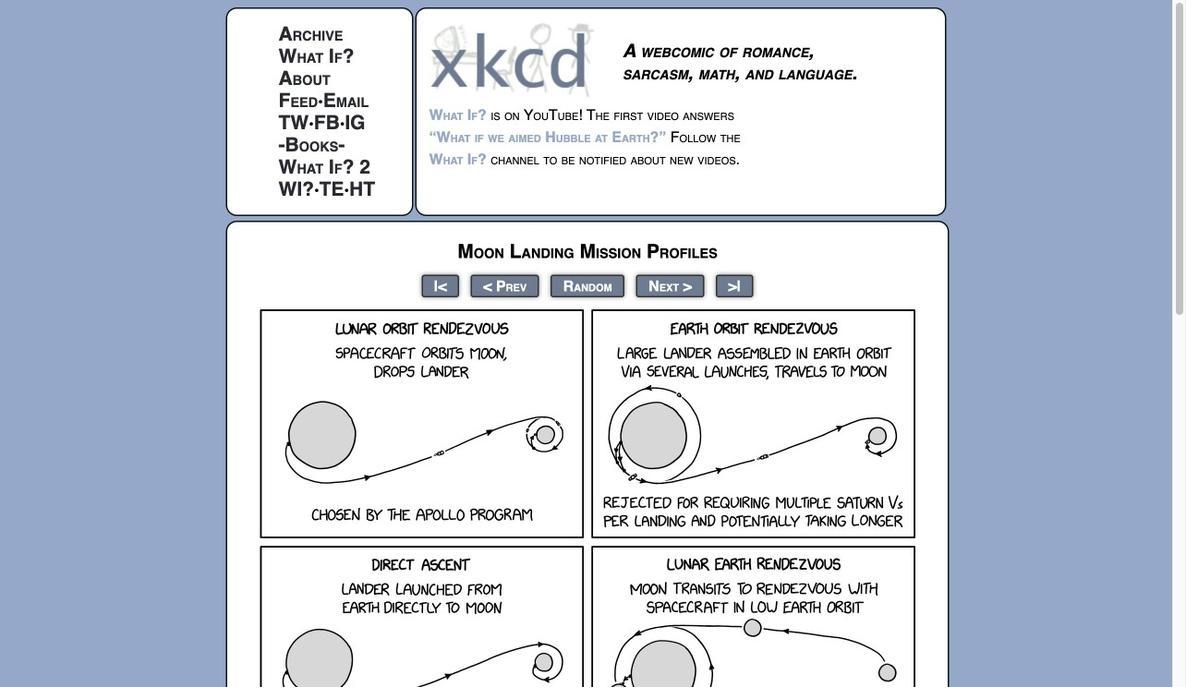 Task type: vqa. For each thing, say whether or not it's contained in the screenshot.
xkcd.com logo
yes



Task type: locate. For each thing, give the bounding box(es) containing it.
xkcd.com logo image
[[429, 21, 600, 98]]



Task type: describe. For each thing, give the bounding box(es) containing it.
moon landing mission profiles image
[[260, 310, 916, 688]]



